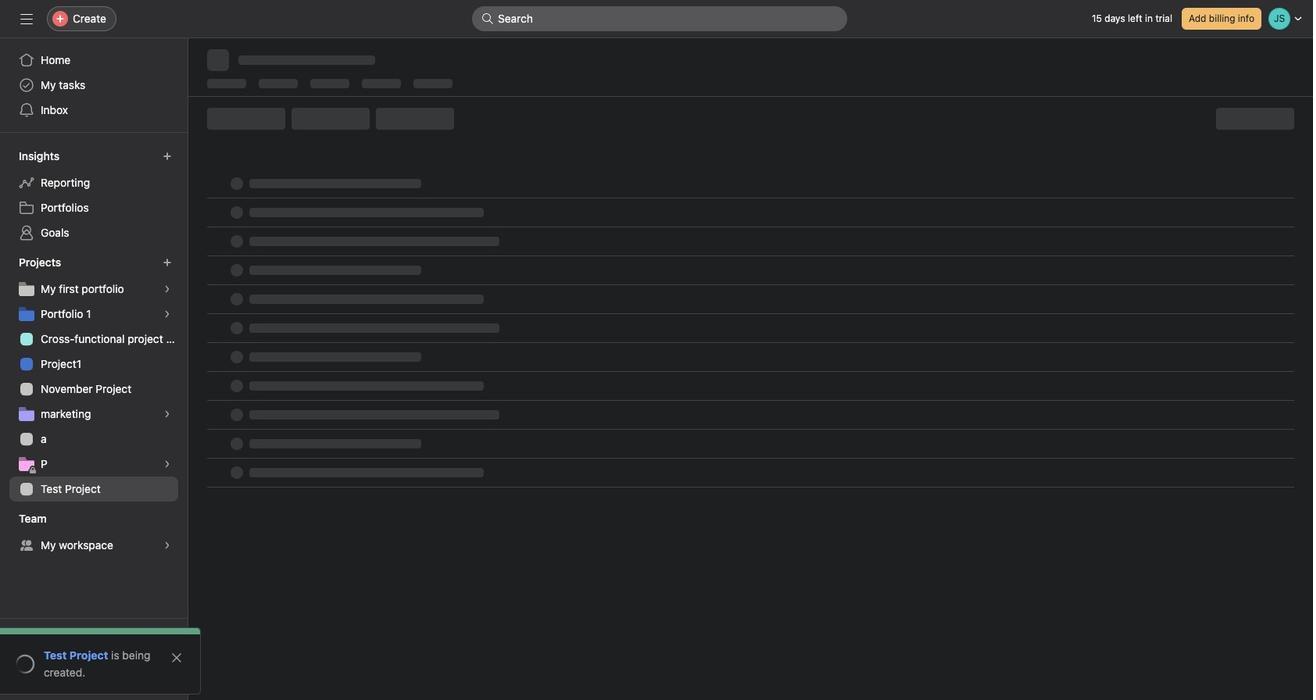Task type: describe. For each thing, give the bounding box(es) containing it.
see details, p image
[[163, 460, 172, 469]]

new project or portfolio image
[[163, 258, 172, 267]]

global element
[[0, 38, 188, 132]]

projects element
[[0, 249, 188, 505]]

see details, my first portfolio image
[[163, 285, 172, 294]]

see details, my workspace image
[[163, 541, 172, 551]]

new insights image
[[163, 152, 172, 161]]

teams element
[[0, 505, 188, 562]]



Task type: locate. For each thing, give the bounding box(es) containing it.
list box
[[472, 6, 848, 31]]

hide sidebar image
[[20, 13, 33, 25]]

see details, portfolio 1 image
[[163, 310, 172, 319]]

prominent image
[[482, 13, 494, 25]]

see details, marketing image
[[163, 410, 172, 419]]

close image
[[170, 652, 183, 665]]

insights element
[[0, 142, 188, 249]]



Task type: vqa. For each thing, say whether or not it's contained in the screenshot.
the top 1
no



